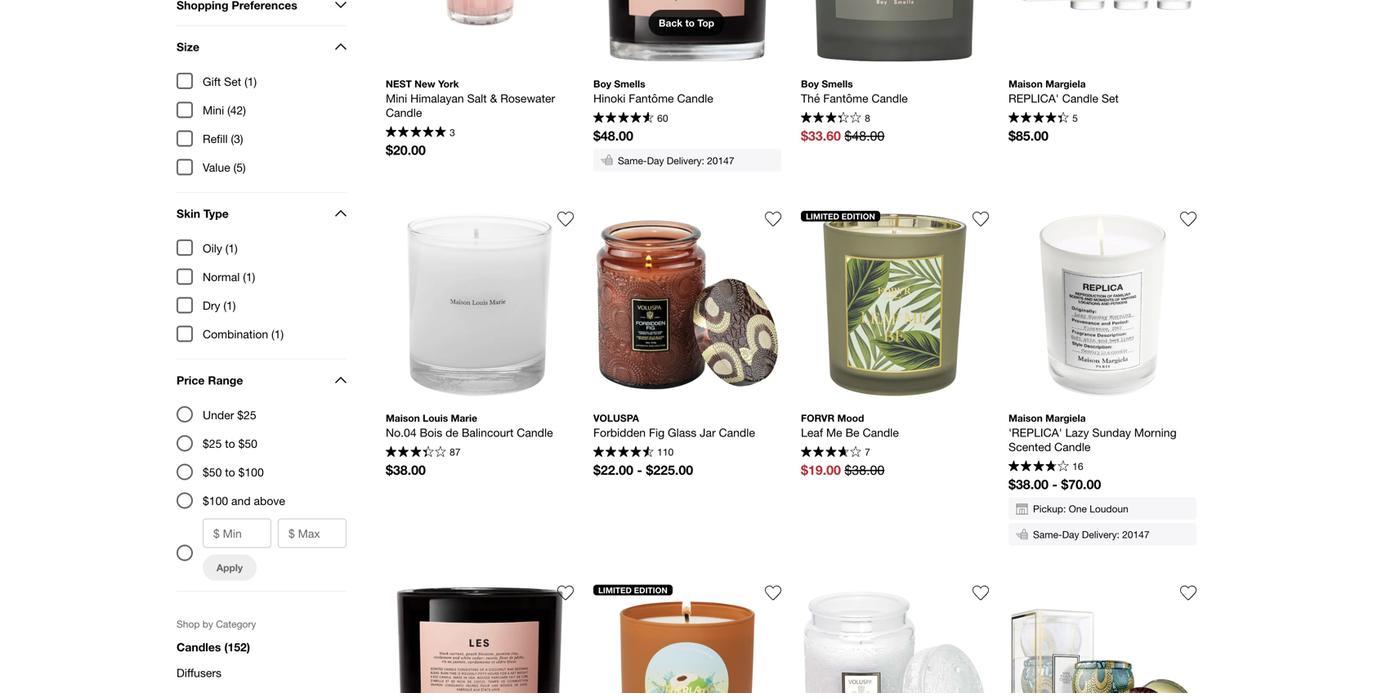 Task type: vqa. For each thing, say whether or not it's contained in the screenshot.
A must have! This mask has changed my skin! Truly makes it glow and makes me feel confident from the inside out.
no



Task type: locate. For each thing, give the bounding box(es) containing it.
1 horizontal spatial fantôme
[[824, 92, 869, 105]]

fantôme
[[629, 92, 674, 105], [824, 92, 869, 105]]

5 stars element
[[386, 126, 446, 140]]

0 vertical spatial delivery:
[[667, 155, 705, 166]]

same-
[[618, 155, 647, 166], [1034, 529, 1063, 541]]

limited edition right love voluspa - forbidden fig glass jar candle image
[[806, 211, 876, 221]]

$38.00 for $38.00 - $70.00
[[1009, 477, 1049, 492]]

maison louis marie - no.04 bois de balincourt candle image
[[386, 211, 574, 399]]

0 horizontal spatial fantôme
[[629, 92, 674, 105]]

fantôme inside boy smells thé fantôme candle
[[824, 92, 869, 105]]

maison up replica'
[[1009, 78, 1043, 90]]

voluspa - forbidden fig glass jar candle image
[[594, 211, 782, 399]]

boy up thé at right
[[801, 78, 819, 90]]

$100 left and
[[203, 494, 228, 508]]

day
[[647, 155, 664, 166], [1063, 529, 1080, 541]]

limited edition right love boy smells - les candle icon
[[599, 585, 668, 595]]

$50 down $25 to $50
[[203, 466, 222, 479]]

dry (1)
[[203, 299, 236, 312]]

candle right jar
[[719, 426, 755, 439]]

candle right the balincourt
[[517, 426, 553, 439]]

same- down the pickup:
[[1034, 529, 1063, 541]]

(1) right normal
[[243, 270, 255, 284]]

1 horizontal spatial limited
[[806, 211, 840, 221]]

same- down hinoki
[[618, 155, 647, 166]]

0 horizontal spatial $38.00
[[386, 462, 426, 478]]

0 vertical spatial day
[[647, 155, 664, 166]]

8 reviews element
[[865, 112, 871, 124]]

1 vertical spatial $50
[[203, 466, 222, 479]]

0 horizontal spatial day
[[647, 155, 664, 166]]

mini down nest at the top left of page
[[386, 92, 407, 105]]

mini left (42) at the top left of the page
[[203, 103, 224, 117]]

2 smells from the left
[[822, 78, 853, 90]]

margiela inside maison margiela 'replica' lazy sunday morning scented candle
[[1046, 412, 1086, 424]]

0 horizontal spatial limited
[[599, 585, 632, 595]]

back
[[659, 17, 683, 29]]

margiela up replica'
[[1046, 78, 1086, 90]]

balincourt
[[462, 426, 514, 439]]

110 reviews element
[[658, 447, 674, 458]]

nest
[[386, 78, 412, 90]]

shop
[[177, 619, 200, 630]]

diffusers
[[177, 666, 222, 680]]

7 reviews element
[[865, 447, 871, 458]]

love otherland - coco blossom vegan candle image
[[765, 585, 782, 601]]

0 horizontal spatial edition
[[634, 585, 668, 595]]

1 vertical spatial day
[[1063, 529, 1080, 541]]

4.5 stars element for $85.00
[[1009, 112, 1069, 125]]

$48.00 down 8 reviews element
[[845, 129, 885, 144]]

$19.00 $38.00
[[801, 462, 885, 478]]

candle down boy smells - hinoki fantôme candle image
[[677, 92, 714, 105]]

candles (152) link
[[177, 635, 347, 660]]

60 reviews element
[[658, 112, 669, 124]]

limited edition link
[[594, 579, 788, 693]]

love voluspa - forbidden fig glass jar candle image
[[765, 211, 782, 227]]

1 horizontal spatial limited edition
[[806, 211, 876, 221]]

fantôme up 60
[[629, 92, 674, 105]]

candle down the lazy
[[1055, 440, 1091, 454]]

maison inside maison margiela 'replica' lazy sunday morning scented candle
[[1009, 412, 1043, 424]]

3.5 stars element up $33.60
[[801, 112, 862, 125]]

16 reviews element
[[1073, 461, 1084, 472]]

- down 4 stars "element"
[[1053, 477, 1058, 492]]

jar
[[700, 426, 716, 439]]

maison inside the maison louis marie no.04 bois de balincourt candle
[[386, 412, 420, 424]]

1 horizontal spatial delivery:
[[1083, 529, 1120, 541]]

1 vertical spatial 20147
[[1123, 529, 1150, 541]]

boy inside boy smells hinoki fantôme candle
[[594, 78, 612, 90]]

1 horizontal spatial same-
[[1034, 529, 1063, 541]]

set right the gift in the left of the page
[[224, 75, 241, 88]]

mini
[[386, 92, 407, 105], [203, 103, 224, 117]]

price
[[177, 374, 205, 387]]

boy for thé
[[801, 78, 819, 90]]

0 horizontal spatial -
[[637, 462, 643, 478]]

fantôme inside boy smells hinoki fantôme candle
[[629, 92, 674, 105]]

himalayan
[[411, 92, 464, 105]]

candle
[[677, 92, 714, 105], [872, 92, 908, 105], [1063, 92, 1099, 105], [386, 106, 422, 120], [517, 426, 553, 439], [719, 426, 755, 439], [863, 426, 899, 439], [1055, 440, 1091, 454]]

fig
[[649, 426, 665, 439]]

4.5 stars element for $48.00
[[594, 112, 654, 125]]

delivery: down 60 reviews element
[[667, 155, 705, 166]]

$38.00 inside $19.00 $38.00
[[845, 463, 885, 478]]

3.5 stars element for $33.60
[[801, 112, 862, 125]]

louis
[[423, 412, 448, 424]]

1 vertical spatial limited edition
[[599, 585, 668, 595]]

category
[[216, 619, 256, 630]]

4.5 stars element
[[594, 112, 654, 125], [1009, 112, 1069, 125], [594, 446, 654, 459]]

pickup: one loudoun
[[1034, 503, 1129, 515]]

1 margiela from the top
[[1046, 78, 1086, 90]]

1 vertical spatial $25
[[203, 437, 222, 451]]

2 vertical spatial to
[[225, 466, 235, 479]]

skin
[[177, 207, 200, 220]]

2 fantôme from the left
[[824, 92, 869, 105]]

20147
[[707, 155, 735, 166], [1123, 529, 1150, 541]]

delivery: down loudoun
[[1083, 529, 1120, 541]]

0 horizontal spatial boy
[[594, 78, 612, 90]]

margiela up the lazy
[[1046, 412, 1086, 424]]

(1) right combination
[[272, 328, 284, 341]]

boy smells - les candle image
[[386, 585, 574, 693]]

hinoki
[[594, 92, 626, 105]]

0 vertical spatial same-day delivery: 20147
[[618, 155, 735, 166]]

same-day delivery: 20147
[[618, 155, 735, 166], [1034, 529, 1150, 541]]

limited right love boy smells - les candle icon
[[599, 585, 632, 595]]

1 smells from the left
[[614, 78, 646, 90]]

skin type button
[[177, 193, 347, 234]]

maison margiela - replica' candle set image
[[1009, 0, 1197, 65]]

1 vertical spatial margiela
[[1046, 412, 1086, 424]]

1 fantôme from the left
[[629, 92, 674, 105]]

1 vertical spatial edition
[[634, 585, 668, 595]]

$ Max text field
[[279, 520, 346, 548]]

candles
[[177, 641, 221, 654]]

margiela for candle
[[1046, 78, 1086, 90]]

day down 60
[[647, 155, 664, 166]]

2 horizontal spatial $38.00
[[1009, 477, 1049, 492]]

0 vertical spatial 20147
[[707, 155, 735, 166]]

0 horizontal spatial $100
[[203, 494, 228, 508]]

0 vertical spatial $25
[[237, 408, 256, 422]]

boy inside boy smells thé fantôme candle
[[801, 78, 819, 90]]

maison for marie
[[386, 412, 420, 424]]

3.5 stars element up $19.00
[[801, 446, 862, 459]]

4.5 stars element up $22.00
[[594, 446, 654, 459]]

to left top
[[686, 17, 695, 29]]

smells inside boy smells hinoki fantôme candle
[[614, 78, 646, 90]]

0 vertical spatial limited
[[806, 211, 840, 221]]

0 vertical spatial limited edition
[[806, 211, 876, 221]]

smells for hinoki
[[614, 78, 646, 90]]

maison margiela replica' candle set
[[1009, 78, 1119, 105]]

to down under $25
[[225, 437, 235, 451]]

0 vertical spatial to
[[686, 17, 695, 29]]

2 boy from the left
[[801, 78, 819, 90]]

margiela for lazy
[[1046, 412, 1086, 424]]

value (5)
[[203, 161, 246, 174]]

0 horizontal spatial mini
[[203, 103, 224, 117]]

$100 up $100 and above at the left of the page
[[238, 466, 264, 479]]

maison inside maison margiela replica' candle set
[[1009, 78, 1043, 90]]

$48.00
[[594, 128, 634, 144], [845, 129, 885, 144]]

maison up 'replica'
[[1009, 412, 1043, 424]]

apply
[[217, 562, 243, 574]]

1 horizontal spatial boy
[[801, 78, 819, 90]]

fantôme up 8
[[824, 92, 869, 105]]

$48.00 down hinoki
[[594, 128, 634, 144]]

3.5 stars element
[[801, 112, 862, 125], [386, 446, 446, 459], [801, 446, 862, 459]]

1 vertical spatial same-
[[1034, 529, 1063, 541]]

4.5 stars element up $85.00
[[1009, 112, 1069, 125]]

set
[[224, 75, 241, 88], [1102, 92, 1119, 105]]

york
[[438, 78, 459, 90]]

(1) right dry
[[224, 299, 236, 312]]

0 horizontal spatial $25
[[203, 437, 222, 451]]

$38.00 down no.04
[[386, 462, 426, 478]]

candle up $33.60 $48.00
[[872, 92, 908, 105]]

love voluspa - mini candle trio - french cade, goji & lychee image
[[1181, 585, 1197, 601]]

16
[[1073, 461, 1084, 472]]

2 margiela from the top
[[1046, 412, 1086, 424]]

1 horizontal spatial $38.00
[[845, 463, 885, 478]]

$50
[[238, 437, 258, 451], [203, 466, 222, 479]]

smells up $33.60 $48.00
[[822, 78, 853, 90]]

under
[[203, 408, 234, 422]]

same-day delivery: 20147 down 60 reviews element
[[618, 155, 735, 166]]

1 horizontal spatial set
[[1102, 92, 1119, 105]]

(1) for dry (1)
[[224, 299, 236, 312]]

1 horizontal spatial $48.00
[[845, 129, 885, 144]]

0 vertical spatial set
[[224, 75, 241, 88]]

- for $38.00
[[1053, 477, 1058, 492]]

0 vertical spatial margiela
[[1046, 78, 1086, 90]]

1 vertical spatial to
[[225, 437, 235, 451]]

smells inside boy smells thé fantôme candle
[[822, 78, 853, 90]]

same-day delivery: 20147 down pickup: one loudoun
[[1034, 529, 1150, 541]]

0 horizontal spatial smells
[[614, 78, 646, 90]]

1 horizontal spatial smells
[[822, 78, 853, 90]]

and
[[231, 494, 251, 508]]

candle up 7 reviews element
[[863, 426, 899, 439]]

60
[[658, 112, 669, 124]]

(5)
[[234, 161, 246, 174]]

candle up 5 reviews 'element'
[[1063, 92, 1099, 105]]

-
[[637, 462, 643, 478], [1053, 477, 1058, 492]]

4.5 stars element down hinoki
[[594, 112, 654, 125]]

$50 up $50 to $100
[[238, 437, 258, 451]]

maison up no.04
[[386, 412, 420, 424]]

to down $25 to $50
[[225, 466, 235, 479]]

1 horizontal spatial mini
[[386, 92, 407, 105]]

mini (42)
[[203, 103, 246, 117]]

$25 down under
[[203, 437, 222, 451]]

candle inside voluspa forbidden fig glass jar candle
[[719, 426, 755, 439]]

no.04
[[386, 426, 417, 439]]

candle up 5 stars element
[[386, 106, 422, 120]]

$225.00
[[646, 462, 694, 478]]

0 horizontal spatial 20147
[[707, 155, 735, 166]]

- right $22.00
[[637, 462, 643, 478]]

oily (1)
[[203, 241, 238, 255]]

(1) right oily
[[225, 241, 238, 255]]

1 vertical spatial set
[[1102, 92, 1119, 105]]

0 horizontal spatial delivery:
[[667, 155, 705, 166]]

4 stars element
[[1009, 461, 1069, 474]]

me
[[827, 426, 843, 439]]

1 vertical spatial same-day delivery: 20147
[[1034, 529, 1150, 541]]

$50 to $100
[[203, 466, 264, 479]]

0 vertical spatial $50
[[238, 437, 258, 451]]

maison margiela - 'replica' lazy sunday morning scented candle image
[[1009, 211, 1197, 399]]

delivery:
[[667, 155, 705, 166], [1083, 529, 1120, 541]]

loudoun
[[1090, 503, 1129, 515]]

1 horizontal spatial $100
[[238, 466, 264, 479]]

refill
[[203, 132, 228, 146]]

$ Min text field
[[204, 520, 271, 548]]

smells up hinoki
[[614, 78, 646, 90]]

limited right love voluspa - forbidden fig glass jar candle image
[[806, 211, 840, 221]]

mini inside nest new york mini himalayan salt & rosewater candle
[[386, 92, 407, 105]]

0 horizontal spatial same-
[[618, 155, 647, 166]]

boy up hinoki
[[594, 78, 612, 90]]

1 boy from the left
[[594, 78, 612, 90]]

(1) for normal (1)
[[243, 270, 255, 284]]

back to top button
[[649, 10, 725, 36]]

3.5 stars element down no.04
[[386, 446, 446, 459]]

$38.00 down 4 stars "element"
[[1009, 477, 1049, 492]]

to inside button
[[686, 17, 695, 29]]

$33.60
[[801, 128, 841, 144]]

maison for 'replica'
[[1009, 412, 1043, 424]]

day down one
[[1063, 529, 1080, 541]]

5
[[1073, 112, 1079, 124]]

set down maison margiela - replica' candle set image
[[1102, 92, 1119, 105]]

(3)
[[231, 132, 243, 146]]

limited
[[806, 211, 840, 221], [599, 585, 632, 595]]

otherland - coco blossom vegan candle image
[[594, 585, 782, 693]]

smells for thé
[[822, 78, 853, 90]]

under $25
[[203, 408, 256, 422]]

candle inside maison margiela 'replica' lazy sunday morning scented candle
[[1055, 440, 1091, 454]]

margiela
[[1046, 78, 1086, 90], [1046, 412, 1086, 424]]

normal (1)
[[203, 270, 255, 284]]

candles (152)
[[177, 641, 250, 654]]

0 horizontal spatial $48.00
[[594, 128, 634, 144]]

$38.00 down 7 reviews element
[[845, 463, 885, 478]]

margiela inside maison margiela replica' candle set
[[1046, 78, 1086, 90]]

to
[[686, 17, 695, 29], [225, 437, 235, 451], [225, 466, 235, 479]]

1 horizontal spatial edition
[[842, 211, 876, 221]]

$25 right under
[[237, 408, 256, 422]]

(1) for combination (1)
[[272, 328, 284, 341]]

voluspa - mini candle trio - french cade, goji & lychee image
[[1009, 585, 1197, 693]]

1 horizontal spatial -
[[1053, 477, 1058, 492]]



Task type: describe. For each thing, give the bounding box(es) containing it.
nest new york mini himalayan salt & rosewater candle
[[386, 78, 559, 120]]

value
[[203, 161, 230, 174]]

forbidden
[[594, 426, 646, 439]]

0 horizontal spatial set
[[224, 75, 241, 88]]

candle inside boy smells thé fantôme candle
[[872, 92, 908, 105]]

glass
[[668, 426, 697, 439]]

forvr mood leaf me be candle
[[801, 412, 899, 439]]

$48.00 inside $33.60 $48.00
[[845, 129, 885, 144]]

price range button
[[177, 360, 347, 401]]

forvr mood - leaf me be candle image
[[801, 211, 990, 399]]

back to top
[[659, 17, 715, 29]]

candle inside boy smells hinoki fantôme candle
[[677, 92, 714, 105]]

oily
[[203, 241, 222, 255]]

top
[[698, 17, 715, 29]]

boy smells thé fantôme candle
[[801, 78, 908, 105]]

0 vertical spatial $100
[[238, 466, 264, 479]]

maison for replica'
[[1009, 78, 1043, 90]]

voluspa
[[594, 412, 640, 424]]

voluspa forbidden fig glass jar candle
[[594, 412, 755, 439]]

0 horizontal spatial limited edition
[[599, 585, 668, 595]]

maison louis marie no.04 bois de balincourt candle
[[386, 412, 553, 439]]

above
[[254, 494, 285, 508]]

by
[[203, 619, 213, 630]]

candle inside maison margiela replica' candle set
[[1063, 92, 1099, 105]]

scented
[[1009, 440, 1052, 454]]

new
[[415, 78, 436, 90]]

bois
[[420, 426, 443, 439]]

shop by category
[[177, 619, 256, 630]]

1 horizontal spatial $25
[[237, 408, 256, 422]]

(1) for oily (1)
[[225, 241, 238, 255]]

3 reviews element
[[450, 127, 455, 138]]

7
[[865, 447, 871, 458]]

voluspa - sparkling cuvee glass jar candle image
[[801, 585, 990, 693]]

4.5 stars element for $22.00 - $225.00
[[594, 446, 654, 459]]

pickup:
[[1034, 503, 1067, 515]]

skin type
[[177, 207, 229, 220]]

1 horizontal spatial same-day delivery: 20147
[[1034, 529, 1150, 541]]

5 reviews element
[[1073, 112, 1079, 124]]

- for $22.00
[[637, 462, 643, 478]]

$22.00
[[594, 462, 634, 478]]

&
[[490, 92, 498, 105]]

thé
[[801, 92, 821, 105]]

gift
[[203, 75, 221, 88]]

$38.00 - $70.00
[[1009, 477, 1102, 492]]

$70.00
[[1062, 477, 1102, 492]]

fantôme for thé
[[824, 92, 869, 105]]

combination (1)
[[203, 328, 284, 341]]

be
[[846, 426, 860, 439]]

range
[[208, 374, 243, 387]]

size button
[[177, 26, 347, 67]]

8
[[865, 112, 871, 124]]

love boy smells - les candle image
[[558, 585, 574, 601]]

size
[[177, 40, 200, 53]]

gift set (1)
[[203, 75, 257, 88]]

one
[[1069, 503, 1087, 515]]

forvr
[[801, 412, 835, 424]]

love voluspa - sparkling cuvee glass jar candle image
[[973, 585, 990, 601]]

$100 and above
[[203, 494, 285, 508]]

to for back
[[686, 17, 695, 29]]

3.5 stars element for $19.00
[[801, 446, 862, 459]]

combination
[[203, 328, 268, 341]]

$22.00 - $225.00
[[594, 462, 694, 478]]

love maison louis marie - no.04 bois de balincourt candle image
[[558, 211, 574, 227]]

set inside maison margiela replica' candle set
[[1102, 92, 1119, 105]]

salt
[[467, 92, 487, 105]]

apply button
[[203, 555, 257, 581]]

price range
[[177, 374, 243, 387]]

1 horizontal spatial 20147
[[1123, 529, 1150, 541]]

dry
[[203, 299, 220, 312]]

love maison margiela - 'replica' lazy sunday morning scented candle image
[[1181, 211, 1197, 227]]

$33.60 $48.00
[[801, 128, 885, 144]]

110
[[658, 447, 674, 458]]

diffusers link
[[177, 660, 347, 686]]

(42)
[[227, 103, 246, 117]]

nest new york - mini himalayan salt & rosewater candle image
[[386, 0, 574, 65]]

(152)
[[224, 641, 250, 654]]

candle inside nest new york mini himalayan salt & rosewater candle
[[386, 106, 422, 120]]

1 horizontal spatial day
[[1063, 529, 1080, 541]]

$85.00
[[1009, 128, 1049, 144]]

boy for hinoki
[[594, 78, 612, 90]]

leaf
[[801, 426, 823, 439]]

type
[[204, 207, 229, 220]]

normal
[[203, 270, 240, 284]]

87
[[450, 447, 461, 458]]

$19.00
[[801, 462, 841, 478]]

87 reviews element
[[450, 447, 461, 458]]

fantôme for hinoki
[[629, 92, 674, 105]]

$38.00 for $38.00
[[386, 462, 426, 478]]

candle inside forvr mood leaf me be candle
[[863, 426, 899, 439]]

to for $25
[[225, 437, 235, 451]]

1 vertical spatial $100
[[203, 494, 228, 508]]

'replica'
[[1009, 426, 1063, 439]]

refill (3)
[[203, 132, 243, 146]]

1 vertical spatial delivery:
[[1083, 529, 1120, 541]]

mood
[[838, 412, 865, 424]]

love forvr mood - leaf me be candle image
[[973, 211, 990, 227]]

to for $50
[[225, 466, 235, 479]]

candle inside the maison louis marie no.04 bois de balincourt candle
[[517, 426, 553, 439]]

0 vertical spatial same-
[[618, 155, 647, 166]]

boy smells - thé fantôme candle image
[[801, 0, 990, 65]]

1 horizontal spatial $50
[[238, 437, 258, 451]]

replica'
[[1009, 92, 1060, 105]]

lazy
[[1066, 426, 1090, 439]]

3
[[450, 127, 455, 138]]

de
[[446, 426, 459, 439]]

0 horizontal spatial same-day delivery: 20147
[[618, 155, 735, 166]]

(1) up (42) at the top left of the page
[[245, 75, 257, 88]]

$20.00
[[386, 142, 426, 158]]

0 vertical spatial edition
[[842, 211, 876, 221]]

rosewater
[[501, 92, 555, 105]]

0 horizontal spatial $50
[[203, 466, 222, 479]]

1 vertical spatial limited
[[599, 585, 632, 595]]

boy smells - hinoki fantôme candle image
[[594, 0, 782, 65]]

sunday
[[1093, 426, 1132, 439]]

$25 to $50
[[203, 437, 258, 451]]

marie
[[451, 412, 478, 424]]



